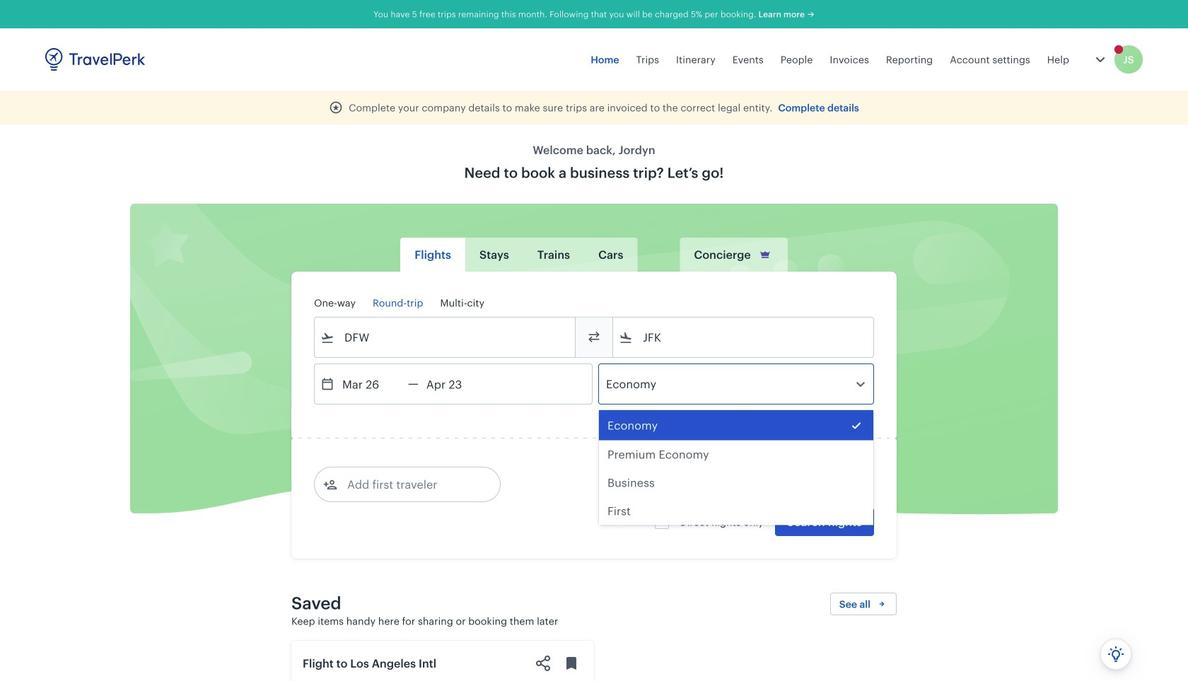 Task type: locate. For each thing, give the bounding box(es) containing it.
To search field
[[633, 326, 856, 349]]

Return text field
[[419, 364, 492, 404]]



Task type: describe. For each thing, give the bounding box(es) containing it.
From search field
[[335, 326, 557, 349]]

Depart text field
[[335, 364, 408, 404]]

Add first traveler search field
[[338, 473, 485, 496]]



Task type: vqa. For each thing, say whether or not it's contained in the screenshot.
MOVE BACKWARD TO SWITCH TO THE PREVIOUS MONTH. image
no



